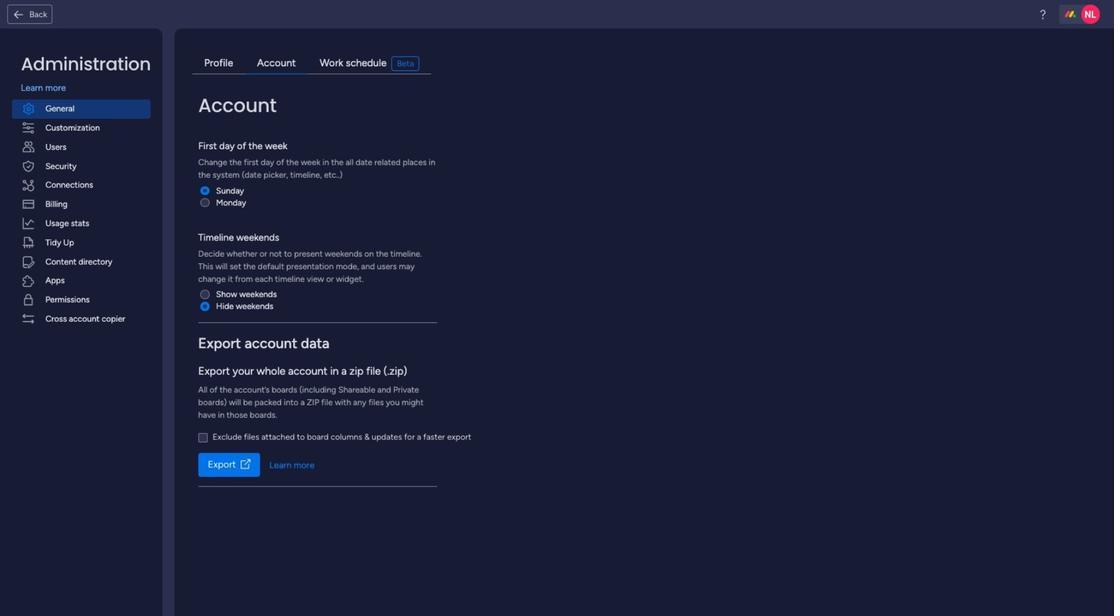 Task type: locate. For each thing, give the bounding box(es) containing it.
back to workspace image
[[13, 8, 25, 20]]



Task type: describe. For each thing, give the bounding box(es) containing it.
noah lott image
[[1082, 5, 1101, 24]]

v2 export image
[[241, 460, 250, 470]]

help image
[[1037, 8, 1049, 20]]



Task type: vqa. For each thing, say whether or not it's contained in the screenshot.
v2 export IMAGE
yes



